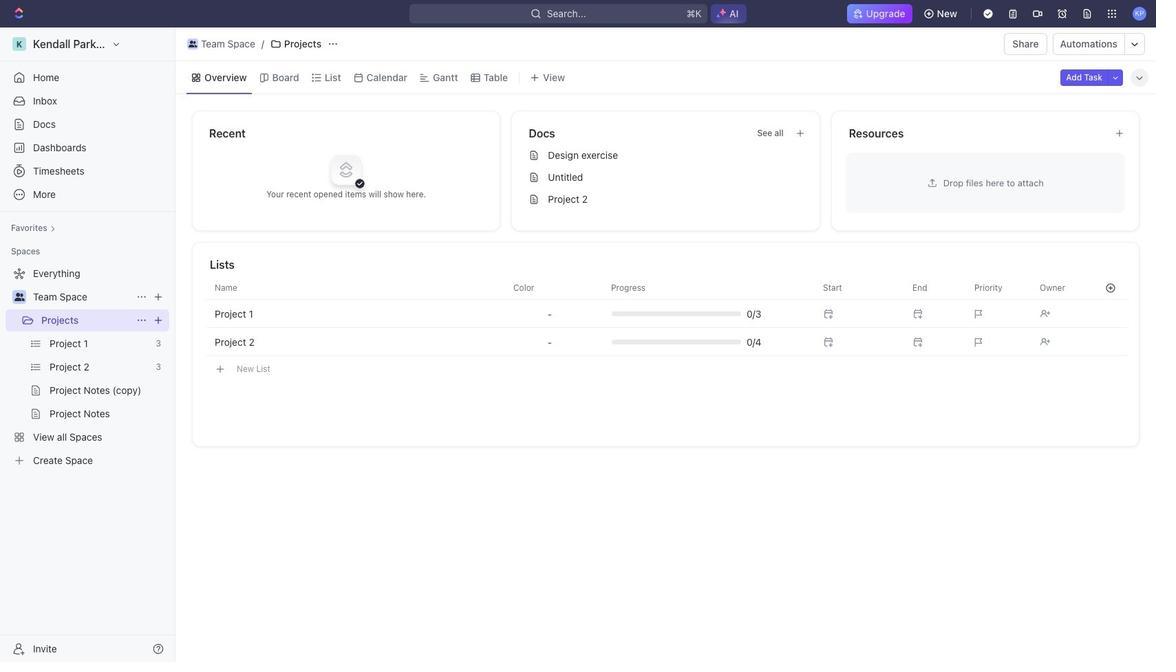 Task type: locate. For each thing, give the bounding box(es) containing it.
0 vertical spatial user group image
[[188, 41, 197, 47]]

0 horizontal spatial user group image
[[14, 293, 24, 301]]

tree inside sidebar navigation
[[6, 263, 169, 472]]

1 vertical spatial user group image
[[14, 293, 24, 301]]

user group image inside sidebar navigation
[[14, 293, 24, 301]]

tree
[[6, 263, 169, 472]]

user group image
[[188, 41, 197, 47], [14, 293, 24, 301]]



Task type: vqa. For each thing, say whether or not it's contained in the screenshot.
user group icon
yes



Task type: describe. For each thing, give the bounding box(es) containing it.
no recent items image
[[319, 142, 374, 197]]

kendall parks's workspace, , element
[[12, 37, 26, 51]]

1 horizontal spatial user group image
[[188, 41, 197, 47]]

sidebar navigation
[[0, 28, 178, 663]]



